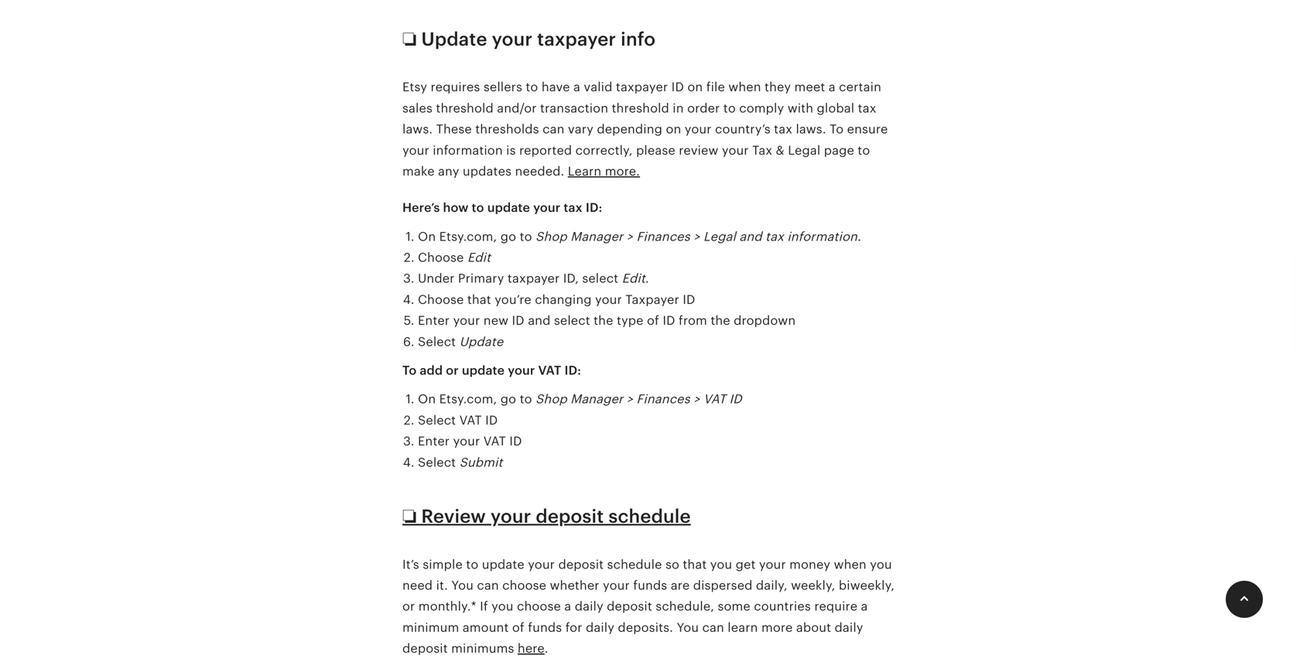 Task type: describe. For each thing, give the bounding box(es) containing it.
thresholds
[[476, 122, 540, 136]]

please
[[637, 143, 676, 157]]

0 horizontal spatial can
[[477, 579, 499, 593]]

biweekly,
[[839, 579, 895, 593]]

legal inside on etsy.com, go to shop manager > finances > legal and tax information. choose edit under primary taxpayer id, select edit . choose that you're changing your taxpayer id enter your new id and select the type of id from the dropdown select update
[[704, 230, 736, 244]]

1 horizontal spatial edit
[[622, 272, 646, 286]]

some
[[718, 600, 751, 614]]

your up daily,
[[760, 558, 787, 572]]

countries
[[754, 600, 811, 614]]

meet
[[795, 80, 826, 94]]

❏ review your deposit schedule
[[403, 506, 691, 528]]

1 laws. from the left
[[403, 122, 433, 136]]

0 horizontal spatial edit
[[468, 251, 491, 265]]

information
[[433, 143, 503, 157]]

they
[[765, 80, 792, 94]]

info
[[621, 29, 656, 50]]

2 choose from the top
[[418, 293, 464, 307]]

that inside on etsy.com, go to shop manager > finances > legal and tax information. choose edit under primary taxpayer id, select edit . choose that you're changing your taxpayer id enter your new id and select the type of id from the dropdown select update
[[468, 293, 492, 307]]

daily down require
[[835, 621, 864, 635]]

0 horizontal spatial you
[[492, 600, 514, 614]]

id,
[[564, 272, 579, 286]]

taxpayer
[[626, 293, 680, 307]]

id: for to add or update your vat id:
[[565, 364, 582, 378]]

0 horizontal spatial on
[[666, 122, 682, 136]]

to inside it's simple to update your deposit schedule so that you get your money when you need it. you can choose whether your funds are dispersed daily, weekly, biweekly, or monthly.* if you choose a daily deposit schedule, some countries require a minimum amount of funds for daily deposits. you can learn more about daily deposit minimums
[[466, 558, 479, 572]]

daily,
[[756, 579, 788, 593]]

certain
[[840, 80, 882, 94]]

new
[[484, 314, 509, 328]]

deposits.
[[618, 621, 674, 635]]

your inside on etsy.com, go to shop manager > finances > vat id select vat id enter your vat id select submit
[[453, 435, 480, 449]]

and/or
[[497, 101, 537, 115]]

here's how to update your tax id:
[[403, 201, 603, 215]]

0 vertical spatial schedule
[[609, 506, 691, 528]]

updates
[[463, 165, 512, 178]]

any
[[438, 165, 460, 178]]

on for on etsy.com, go to shop manager > finances > legal and tax information. choose edit under primary taxpayer id, select edit . choose that you're changing your taxpayer id enter your new id and select the type of id from the dropdown select update
[[418, 230, 436, 244]]

shop for id
[[536, 393, 567, 407]]

taxpayer inside etsy requires sellers to have a valid taxpayer id on file when they meet a certain sales threshold and/or transaction threshold in order to comply with global tax laws. these thresholds can vary depending on your country's tax laws. to ensure your information is reported correctly, please review your tax & legal page to make any updates needed.
[[616, 80, 669, 94]]

2 threshold from the left
[[612, 101, 670, 115]]

country's
[[716, 122, 771, 136]]

schedule,
[[656, 600, 715, 614]]

minimum
[[403, 621, 459, 635]]

is
[[507, 143, 516, 157]]

have
[[542, 80, 570, 94]]

your down country's at the right of page
[[722, 143, 749, 157]]

when inside it's simple to update your deposit schedule so that you get your money when you need it. you can choose whether your funds are dispersed daily, weekly, biweekly, or monthly.* if you choose a daily deposit schedule, some countries require a minimum amount of funds for daily deposits. you can learn more about daily deposit minimums
[[834, 558, 867, 572]]

you're
[[495, 293, 532, 307]]

learn
[[728, 621, 759, 635]]

or inside it's simple to update your deposit schedule so that you get your money when you need it. you can choose whether your funds are dispersed daily, weekly, biweekly, or monthly.* if you choose a daily deposit schedule, some countries require a minimum amount of funds for daily deposits. you can learn more about daily deposit minimums
[[403, 600, 415, 614]]

tax
[[753, 143, 773, 157]]

require
[[815, 600, 858, 614]]

of inside on etsy.com, go to shop manager > finances > legal and tax information. choose edit under primary taxpayer id, select edit . choose that you're changing your taxpayer id enter your new id and select the type of id from the dropdown select update
[[647, 314, 660, 328]]

1 horizontal spatial funds
[[634, 579, 668, 593]]

review
[[679, 143, 719, 157]]

to up country's at the right of page
[[724, 101, 736, 115]]

.
[[646, 272, 649, 286]]

0 vertical spatial select
[[583, 272, 619, 286]]

get
[[736, 558, 756, 572]]

&
[[776, 143, 785, 157]]

these
[[436, 122, 472, 136]]

your up type
[[596, 293, 622, 307]]

dispersed
[[694, 579, 753, 593]]

amount
[[463, 621, 509, 635]]

needed.
[[515, 165, 565, 178]]

whether
[[550, 579, 600, 593]]

simple
[[423, 558, 463, 572]]

need
[[403, 579, 433, 593]]

to right how at the left top
[[472, 201, 485, 215]]

correctly,
[[576, 143, 633, 157]]

1 vertical spatial select
[[554, 314, 591, 328]]

to add or update your vat id:
[[403, 364, 582, 378]]

it's
[[403, 558, 420, 572]]

transaction
[[540, 101, 609, 115]]

1 horizontal spatial you
[[677, 621, 699, 635]]

manager for taxpayer
[[571, 230, 624, 244]]

depending
[[597, 122, 663, 136]]

primary
[[458, 272, 505, 286]]

your up the sellers
[[492, 29, 533, 50]]

your down needed.
[[534, 201, 561, 215]]

money
[[790, 558, 831, 572]]

about
[[797, 621, 832, 635]]

id inside etsy requires sellers to have a valid taxpayer id on file when they meet a certain sales threshold and/or transaction threshold in order to comply with global tax laws. these thresholds can vary depending on your country's tax laws. to ensure your information is reported correctly, please review your tax & legal page to make any updates needed.
[[672, 80, 685, 94]]

❏ update your taxpayer info
[[403, 29, 656, 50]]

1 the from the left
[[594, 314, 614, 328]]

to inside etsy requires sellers to have a valid taxpayer id on file when they meet a certain sales threshold and/or transaction threshold in order to comply with global tax laws. these thresholds can vary depending on your country's tax laws. to ensure your information is reported correctly, please review your tax & legal page to make any updates needed.
[[830, 122, 844, 136]]

if
[[480, 600, 488, 614]]

0 horizontal spatial you
[[452, 579, 474, 593]]

2 select from the top
[[418, 414, 456, 428]]

manager for id
[[571, 393, 624, 407]]

your down 'new'
[[508, 364, 535, 378]]

order
[[688, 101, 720, 115]]

can inside etsy requires sellers to have a valid taxpayer id on file when they meet a certain sales threshold and/or transaction threshold in order to comply with global tax laws. these thresholds can vary depending on your country's tax laws. to ensure your information is reported correctly, please review your tax & legal page to make any updates needed.
[[543, 122, 565, 136]]

here's
[[403, 201, 440, 215]]

1 choose from the top
[[418, 251, 464, 265]]

weekly,
[[792, 579, 836, 593]]

add
[[420, 364, 443, 378]]

❏ review your deposit schedule link
[[403, 506, 691, 528]]

1 threshold from the left
[[436, 101, 494, 115]]

learn more. link
[[568, 165, 640, 178]]

0 vertical spatial taxpayer
[[538, 29, 617, 50]]

2 laws. from the left
[[796, 122, 827, 136]]

finances for vat
[[637, 393, 691, 407]]

your up "whether"
[[528, 558, 555, 572]]

under
[[418, 272, 455, 286]]

2 vertical spatial can
[[703, 621, 725, 635]]

more.
[[605, 165, 640, 178]]

submit
[[460, 456, 503, 470]]

1 horizontal spatial or
[[446, 364, 459, 378]]

on etsy.com, go to shop manager > finances > legal and tax information. choose edit under primary taxpayer id, select edit . choose that you're changing your taxpayer id enter your new id and select the type of id from the dropdown select update
[[418, 230, 862, 349]]



Task type: vqa. For each thing, say whether or not it's contained in the screenshot.
got
no



Task type: locate. For each thing, give the bounding box(es) containing it.
edit up primary
[[468, 251, 491, 265]]

go inside on etsy.com, go to shop manager > finances > legal and tax information. choose edit under primary taxpayer id, select edit . choose that you're changing your taxpayer id enter your new id and select the type of id from the dropdown select update
[[501, 230, 517, 244]]

can up if
[[477, 579, 499, 593]]

0 vertical spatial update
[[488, 201, 530, 215]]

etsy requires sellers to have a valid taxpayer id on file when they meet a certain sales threshold and/or transaction threshold in order to comply with global tax laws. these thresholds can vary depending on your country's tax laws. to ensure your information is reported correctly, please review your tax & legal page to make any updates needed.
[[403, 80, 889, 178]]

0 horizontal spatial id:
[[565, 364, 582, 378]]

to down the global
[[830, 122, 844, 136]]

1 horizontal spatial laws.
[[796, 122, 827, 136]]

to down here's how to update your tax id:
[[520, 230, 532, 244]]

0 horizontal spatial the
[[594, 314, 614, 328]]

1 shop from the top
[[536, 230, 567, 244]]

2 etsy.com, from the top
[[440, 393, 497, 407]]

1 horizontal spatial on
[[688, 80, 703, 94]]

daily down "whether"
[[575, 600, 604, 614]]

laws. down with
[[796, 122, 827, 136]]

finances
[[637, 230, 691, 244], [637, 393, 691, 407]]

to left add
[[403, 364, 417, 378]]

go inside on etsy.com, go to shop manager > finances > vat id select vat id enter your vat id select submit
[[501, 393, 517, 407]]

update down 'new'
[[460, 335, 504, 349]]

1 vertical spatial schedule
[[608, 558, 663, 572]]

shop inside on etsy.com, go to shop manager > finances > vat id select vat id enter your vat id select submit
[[536, 393, 567, 407]]

0 vertical spatial finances
[[637, 230, 691, 244]]

your right "review"
[[491, 506, 532, 528]]

0 vertical spatial etsy.com,
[[440, 230, 497, 244]]

when up the 'biweekly,'
[[834, 558, 867, 572]]

you up dispersed
[[711, 558, 733, 572]]

0 vertical spatial you
[[452, 579, 474, 593]]

taxpayer up have
[[538, 29, 617, 50]]

taxpayer inside on etsy.com, go to shop manager > finances > legal and tax information. choose edit under primary taxpayer id, select edit . choose that you're changing your taxpayer id enter your new id and select the type of id from the dropdown select update
[[508, 272, 560, 286]]

monthly.*
[[419, 600, 477, 614]]

update up requires in the left of the page
[[422, 29, 488, 50]]

❏ for ❏ update your taxpayer info
[[403, 29, 417, 50]]

select left submit on the bottom of the page
[[418, 456, 456, 470]]

1 vertical spatial or
[[403, 600, 415, 614]]

0 vertical spatial when
[[729, 80, 762, 94]]

can up reported
[[543, 122, 565, 136]]

and down changing
[[528, 314, 551, 328]]

on down add
[[418, 393, 436, 407]]

0 vertical spatial legal
[[789, 143, 821, 157]]

it's simple to update your deposit schedule so that you get your money when you need it. you can choose whether your funds are dispersed daily, weekly, biweekly, or monthly.* if you choose a daily deposit schedule, some countries require a minimum amount of funds for daily deposits. you can learn more about daily deposit minimums
[[403, 558, 895, 656]]

manager inside on etsy.com, go to shop manager > finances > legal and tax information. choose edit under primary taxpayer id, select edit . choose that you're changing your taxpayer id enter your new id and select the type of id from the dropdown select update
[[571, 230, 624, 244]]

0 vertical spatial funds
[[634, 579, 668, 593]]

id
[[672, 80, 685, 94], [683, 293, 696, 307], [512, 314, 525, 328], [663, 314, 676, 328], [730, 393, 742, 407], [486, 414, 498, 428], [510, 435, 522, 449]]

choose
[[503, 579, 547, 593], [517, 600, 561, 614]]

tax down learn
[[564, 201, 583, 215]]

1 vertical spatial that
[[683, 558, 707, 572]]

select down add
[[418, 414, 456, 428]]

1 vertical spatial funds
[[528, 621, 562, 635]]

reported
[[520, 143, 572, 157]]

❏
[[403, 29, 417, 50], [403, 506, 417, 528]]

edit up taxpayer
[[622, 272, 646, 286]]

update
[[422, 29, 488, 50], [460, 335, 504, 349]]

2 finances from the top
[[637, 393, 691, 407]]

to right the simple
[[466, 558, 479, 572]]

on down here's
[[418, 230, 436, 244]]

1 vertical spatial manager
[[571, 393, 624, 407]]

❏ left "review"
[[403, 506, 417, 528]]

the
[[594, 314, 614, 328], [711, 314, 731, 328]]

0 horizontal spatial funds
[[528, 621, 562, 635]]

1 horizontal spatial the
[[711, 314, 731, 328]]

0 vertical spatial choose
[[503, 579, 547, 593]]

a right have
[[574, 80, 581, 94]]

page
[[824, 143, 855, 157]]

the right from
[[711, 314, 731, 328]]

1 vertical spatial legal
[[704, 230, 736, 244]]

1 vertical spatial you
[[677, 621, 699, 635]]

schedule inside it's simple to update your deposit schedule so that you get your money when you need it. you can choose whether your funds are dispersed daily, weekly, biweekly, or monthly.* if you choose a daily deposit schedule, some countries require a minimum amount of funds for daily deposits. you can learn more about daily deposit minimums
[[608, 558, 663, 572]]

0 vertical spatial and
[[740, 230, 762, 244]]

taxpayer up you're
[[508, 272, 560, 286]]

on
[[418, 230, 436, 244], [418, 393, 436, 407]]

to inside on etsy.com, go to shop manager > finances > legal and tax information. choose edit under primary taxpayer id, select edit . choose that you're changing your taxpayer id enter your new id and select the type of id from the dropdown select update
[[520, 230, 532, 244]]

on etsy.com, go to shop manager > finances > vat id select vat id enter your vat id select submit
[[418, 393, 742, 470]]

2 horizontal spatial can
[[703, 621, 725, 635]]

etsy.com, inside on etsy.com, go to shop manager > finances > vat id select vat id enter your vat id select submit
[[440, 393, 497, 407]]

you
[[711, 558, 733, 572], [871, 558, 893, 572], [492, 600, 514, 614]]

tax up ensure
[[858, 101, 877, 115]]

go
[[501, 230, 517, 244], [501, 393, 517, 407]]

finances for legal
[[637, 230, 691, 244]]

global
[[817, 101, 855, 115]]

a down the 'biweekly,'
[[862, 600, 868, 614]]

select right id,
[[583, 272, 619, 286]]

1 horizontal spatial and
[[740, 230, 762, 244]]

etsy.com, down how at the left top
[[440, 230, 497, 244]]

1 ❏ from the top
[[403, 29, 417, 50]]

schedule left so on the right
[[608, 558, 663, 572]]

dropdown
[[734, 314, 796, 328]]

sellers
[[484, 80, 523, 94]]

id: for here's how to update your tax id:
[[586, 201, 603, 215]]

how
[[443, 201, 469, 215]]

your right "whether"
[[603, 579, 630, 593]]

etsy
[[403, 80, 428, 94]]

0 vertical spatial manager
[[571, 230, 624, 244]]

comply
[[740, 101, 785, 115]]

daily
[[575, 600, 604, 614], [586, 621, 615, 635], [835, 621, 864, 635]]

requires
[[431, 80, 480, 94]]

edit
[[468, 251, 491, 265], [622, 272, 646, 286]]

1 horizontal spatial can
[[543, 122, 565, 136]]

that right so on the right
[[683, 558, 707, 572]]

or right add
[[446, 364, 459, 378]]

taxpayer right valid
[[616, 80, 669, 94]]

2 shop from the top
[[536, 393, 567, 407]]

when up comply
[[729, 80, 762, 94]]

learn
[[568, 165, 602, 178]]

0 vertical spatial shop
[[536, 230, 567, 244]]

0 horizontal spatial to
[[403, 364, 417, 378]]

on inside on etsy.com, go to shop manager > finances > legal and tax information. choose edit under primary taxpayer id, select edit . choose that you're changing your taxpayer id enter your new id and select the type of id from the dropdown select update
[[418, 230, 436, 244]]

to
[[830, 122, 844, 136], [403, 364, 417, 378]]

0 vertical spatial that
[[468, 293, 492, 307]]

0 horizontal spatial legal
[[704, 230, 736, 244]]

0 vertical spatial can
[[543, 122, 565, 136]]

1 horizontal spatial to
[[830, 122, 844, 136]]

minimums
[[452, 642, 515, 656]]

with
[[788, 101, 814, 115]]

choose
[[418, 251, 464, 265], [418, 293, 464, 307]]

finances inside on etsy.com, go to shop manager > finances > legal and tax information. choose edit under primary taxpayer id, select edit . choose that you're changing your taxpayer id enter your new id and select the type of id from the dropdown select update
[[637, 230, 691, 244]]

that down primary
[[468, 293, 492, 307]]

threshold up the depending at top
[[612, 101, 670, 115]]

2 go from the top
[[501, 393, 517, 407]]

0 horizontal spatial threshold
[[436, 101, 494, 115]]

id: up on etsy.com, go to shop manager > finances > vat id select vat id enter your vat id select submit
[[565, 364, 582, 378]]

finances inside on etsy.com, go to shop manager > finances > vat id select vat id enter your vat id select submit
[[637, 393, 691, 407]]

2 horizontal spatial you
[[871, 558, 893, 572]]

1 horizontal spatial when
[[834, 558, 867, 572]]

update up if
[[482, 558, 525, 572]]

tax left information.
[[766, 230, 784, 244]]

that inside it's simple to update your deposit schedule so that you get your money when you need it. you can choose whether your funds are dispersed daily, weekly, biweekly, or monthly.* if you choose a daily deposit schedule, some countries require a minimum amount of funds for daily deposits. you can learn more about daily deposit minimums
[[683, 558, 707, 572]]

of down taxpayer
[[647, 314, 660, 328]]

0 vertical spatial go
[[501, 230, 517, 244]]

that
[[468, 293, 492, 307], [683, 558, 707, 572]]

etsy.com, down to add or update your vat id:
[[440, 393, 497, 407]]

go for taxpayer
[[501, 230, 517, 244]]

choose down under at the left
[[418, 293, 464, 307]]

enter inside on etsy.com, go to shop manager > finances > legal and tax information. choose edit under primary taxpayer id, select edit . choose that you're changing your taxpayer id enter your new id and select the type of id from the dropdown select update
[[418, 314, 450, 328]]

on left file
[[688, 80, 703, 94]]

tax
[[858, 101, 877, 115], [774, 122, 793, 136], [564, 201, 583, 215], [766, 230, 784, 244]]

from
[[679, 314, 708, 328]]

1 horizontal spatial threshold
[[612, 101, 670, 115]]

threshold down requires in the left of the page
[[436, 101, 494, 115]]

0 vertical spatial to
[[830, 122, 844, 136]]

0 vertical spatial select
[[418, 335, 456, 349]]

on down in
[[666, 122, 682, 136]]

etsy.com, inside on etsy.com, go to shop manager > finances > legal and tax information. choose edit under primary taxpayer id, select edit . choose that you're changing your taxpayer id enter your new id and select the type of id from the dropdown select update
[[440, 230, 497, 244]]

a up for
[[565, 600, 572, 614]]

1 vertical spatial on
[[666, 122, 682, 136]]

are
[[671, 579, 690, 593]]

0 vertical spatial of
[[647, 314, 660, 328]]

1 vertical spatial to
[[403, 364, 417, 378]]

0 horizontal spatial and
[[528, 314, 551, 328]]

1 vertical spatial update
[[462, 364, 505, 378]]

you up the 'biweekly,'
[[871, 558, 893, 572]]

1 vertical spatial of
[[513, 621, 525, 635]]

manager
[[571, 230, 624, 244], [571, 393, 624, 407]]

1 vertical spatial when
[[834, 558, 867, 572]]

1 vertical spatial choose
[[517, 600, 561, 614]]

0 vertical spatial ❏
[[403, 29, 417, 50]]

choose up under at the left
[[418, 251, 464, 265]]

changing
[[535, 293, 592, 307]]

0 vertical spatial on
[[418, 230, 436, 244]]

sales
[[403, 101, 433, 115]]

type
[[617, 314, 644, 328]]

etsy.com,
[[440, 230, 497, 244], [440, 393, 497, 407]]

update for add
[[462, 364, 505, 378]]

your left 'new'
[[453, 314, 480, 328]]

a
[[574, 80, 581, 94], [829, 80, 836, 94], [565, 600, 572, 614], [862, 600, 868, 614]]

enter down under at the left
[[418, 314, 450, 328]]

1 vertical spatial choose
[[418, 293, 464, 307]]

1 on from the top
[[418, 230, 436, 244]]

tax up &
[[774, 122, 793, 136]]

1 vertical spatial update
[[460, 335, 504, 349]]

0 horizontal spatial that
[[468, 293, 492, 307]]

shop
[[536, 230, 567, 244], [536, 393, 567, 407]]

1 horizontal spatial you
[[711, 558, 733, 572]]

enter inside on etsy.com, go to shop manager > finances > vat id select vat id enter your vat id select submit
[[418, 435, 450, 449]]

review
[[422, 506, 486, 528]]

0 vertical spatial update
[[422, 29, 488, 50]]

2 on from the top
[[418, 393, 436, 407]]

1 vertical spatial shop
[[536, 393, 567, 407]]

or down need
[[403, 600, 415, 614]]

more
[[762, 621, 793, 635]]

to down ensure
[[858, 143, 871, 157]]

you right it.
[[452, 579, 474, 593]]

0 horizontal spatial laws.
[[403, 122, 433, 136]]

tax inside on etsy.com, go to shop manager > finances > legal and tax information. choose edit under primary taxpayer id, select edit . choose that you're changing your taxpayer id enter your new id and select the type of id from the dropdown select update
[[766, 230, 784, 244]]

1 horizontal spatial id:
[[586, 201, 603, 215]]

a up the global
[[829, 80, 836, 94]]

go down to add or update your vat id:
[[501, 393, 517, 407]]

of right amount
[[513, 621, 525, 635]]

it.
[[436, 579, 448, 593]]

0 vertical spatial edit
[[468, 251, 491, 265]]

file
[[707, 80, 726, 94]]

2 enter from the top
[[418, 435, 450, 449]]

to inside on etsy.com, go to shop manager > finances > vat id select vat id enter your vat id select submit
[[520, 393, 532, 407]]

2 vertical spatial taxpayer
[[508, 272, 560, 286]]

vary
[[568, 122, 594, 136]]

update inside it's simple to update your deposit schedule so that you get your money when you need it. you can choose whether your funds are dispersed daily, weekly, biweekly, or monthly.* if you choose a daily deposit schedule, some countries require a minimum amount of funds for daily deposits. you can learn more about daily deposit minimums
[[482, 558, 525, 572]]

1 vertical spatial can
[[477, 579, 499, 593]]

❏ for ❏ review your deposit schedule
[[403, 506, 417, 528]]

update for simple
[[482, 558, 525, 572]]

on for on etsy.com, go to shop manager > finances > vat id select vat id enter your vat id select submit
[[418, 393, 436, 407]]

2 vertical spatial select
[[418, 456, 456, 470]]

1 vertical spatial select
[[418, 414, 456, 428]]

information.
[[788, 230, 862, 244]]

1 go from the top
[[501, 230, 517, 244]]

1 horizontal spatial that
[[683, 558, 707, 572]]

legal inside etsy requires sellers to have a valid taxpayer id on file when they meet a certain sales threshold and/or transaction threshold in order to comply with global tax laws. these thresholds can vary depending on your country's tax laws. to ensure your information is reported correctly, please review your tax & legal page to make any updates needed.
[[789, 143, 821, 157]]

schedule up so on the right
[[609, 506, 691, 528]]

shop down to add or update your vat id:
[[536, 393, 567, 407]]

funds left for
[[528, 621, 562, 635]]

0 vertical spatial id:
[[586, 201, 603, 215]]

valid
[[584, 80, 613, 94]]

manager inside on etsy.com, go to shop manager > finances > vat id select vat id enter your vat id select submit
[[571, 393, 624, 407]]

shop up id,
[[536, 230, 567, 244]]

etsy.com, for id
[[440, 393, 497, 407]]

1 etsy.com, from the top
[[440, 230, 497, 244]]

enter down add
[[418, 435, 450, 449]]

on
[[688, 80, 703, 94], [666, 122, 682, 136]]

for
[[566, 621, 583, 635]]

❏ up etsy
[[403, 29, 417, 50]]

in
[[673, 101, 684, 115]]

0 horizontal spatial of
[[513, 621, 525, 635]]

0 horizontal spatial or
[[403, 600, 415, 614]]

to down to add or update your vat id:
[[520, 393, 532, 407]]

of inside it's simple to update your deposit schedule so that you get your money when you need it. you can choose whether your funds are dispersed daily, weekly, biweekly, or monthly.* if you choose a daily deposit schedule, some countries require a minimum amount of funds for daily deposits. you can learn more about daily deposit minimums
[[513, 621, 525, 635]]

ensure
[[848, 122, 889, 136]]

your up review
[[685, 122, 712, 136]]

to left have
[[526, 80, 539, 94]]

and left information.
[[740, 230, 762, 244]]

1 vertical spatial go
[[501, 393, 517, 407]]

the left type
[[594, 314, 614, 328]]

make
[[403, 165, 435, 178]]

you right if
[[492, 600, 514, 614]]

1 vertical spatial enter
[[418, 435, 450, 449]]

1 vertical spatial taxpayer
[[616, 80, 669, 94]]

1 horizontal spatial of
[[647, 314, 660, 328]]

1 finances from the top
[[637, 230, 691, 244]]

can left learn
[[703, 621, 725, 635]]

3 select from the top
[[418, 456, 456, 470]]

shop inside on etsy.com, go to shop manager > finances > legal and tax information. choose edit under primary taxpayer id, select edit . choose that you're changing your taxpayer id enter your new id and select the type of id from the dropdown select update
[[536, 230, 567, 244]]

when
[[729, 80, 762, 94], [834, 558, 867, 572]]

daily right for
[[586, 621, 615, 635]]

select down changing
[[554, 314, 591, 328]]

go for id
[[501, 393, 517, 407]]

schedule
[[609, 506, 691, 528], [608, 558, 663, 572]]

2 vertical spatial update
[[482, 558, 525, 572]]

0 vertical spatial choose
[[418, 251, 464, 265]]

go down here's how to update your tax id:
[[501, 230, 517, 244]]

update down 'new'
[[462, 364, 505, 378]]

your
[[492, 29, 533, 50], [685, 122, 712, 136], [403, 143, 430, 157], [722, 143, 749, 157], [534, 201, 561, 215], [596, 293, 622, 307], [453, 314, 480, 328], [508, 364, 535, 378], [453, 435, 480, 449], [491, 506, 532, 528], [528, 558, 555, 572], [760, 558, 787, 572], [603, 579, 630, 593]]

choose left "whether"
[[503, 579, 547, 593]]

your up submit on the bottom of the page
[[453, 435, 480, 449]]

1 vertical spatial on
[[418, 393, 436, 407]]

etsy.com, for choose
[[440, 230, 497, 244]]

2 the from the left
[[711, 314, 731, 328]]

0 vertical spatial or
[[446, 364, 459, 378]]

1 vertical spatial finances
[[637, 393, 691, 407]]

shop for taxpayer
[[536, 230, 567, 244]]

1 select from the top
[[418, 335, 456, 349]]

when inside etsy requires sellers to have a valid taxpayer id on file when they meet a certain sales threshold and/or transaction threshold in order to comply with global tax laws. these thresholds can vary depending on your country's tax laws. to ensure your information is reported correctly, please review your tax & legal page to make any updates needed.
[[729, 80, 762, 94]]

to
[[526, 80, 539, 94], [724, 101, 736, 115], [858, 143, 871, 157], [472, 201, 485, 215], [520, 230, 532, 244], [520, 393, 532, 407], [466, 558, 479, 572]]

update for how
[[488, 201, 530, 215]]

id: down learn
[[586, 201, 603, 215]]

vat
[[539, 364, 562, 378], [704, 393, 726, 407], [460, 414, 482, 428], [484, 435, 506, 449]]

1 vertical spatial ❏
[[403, 506, 417, 528]]

update down updates
[[488, 201, 530, 215]]

update inside on etsy.com, go to shop manager > finances > legal and tax information. choose edit under primary taxpayer id, select edit . choose that you're changing your taxpayer id enter your new id and select the type of id from the dropdown select update
[[460, 335, 504, 349]]

select inside on etsy.com, go to shop manager > finances > legal and tax information. choose edit under primary taxpayer id, select edit . choose that you're changing your taxpayer id enter your new id and select the type of id from the dropdown select update
[[418, 335, 456, 349]]

1 vertical spatial edit
[[622, 272, 646, 286]]

enter
[[418, 314, 450, 328], [418, 435, 450, 449]]

funds left are on the right
[[634, 579, 668, 593]]

1 manager from the top
[[571, 230, 624, 244]]

deposit
[[536, 506, 604, 528], [559, 558, 604, 572], [607, 600, 653, 614], [403, 642, 448, 656]]

so
[[666, 558, 680, 572]]

select
[[583, 272, 619, 286], [554, 314, 591, 328]]

on inside on etsy.com, go to shop manager > finances > vat id select vat id enter your vat id select submit
[[418, 393, 436, 407]]

laws. down sales
[[403, 122, 433, 136]]

1 horizontal spatial legal
[[789, 143, 821, 157]]

and
[[740, 230, 762, 244], [528, 314, 551, 328]]

0 vertical spatial enter
[[418, 314, 450, 328]]

1 vertical spatial id:
[[565, 364, 582, 378]]

choose down "whether"
[[517, 600, 561, 614]]

your up make
[[403, 143, 430, 157]]

2 manager from the top
[[571, 393, 624, 407]]

you down 'schedule,'
[[677, 621, 699, 635]]

2 ❏ from the top
[[403, 506, 417, 528]]

id:
[[586, 201, 603, 215], [565, 364, 582, 378]]

1 vertical spatial and
[[528, 314, 551, 328]]

can
[[543, 122, 565, 136], [477, 579, 499, 593], [703, 621, 725, 635]]

0 horizontal spatial when
[[729, 80, 762, 94]]

learn more.
[[568, 165, 640, 178]]

1 vertical spatial etsy.com,
[[440, 393, 497, 407]]

0 vertical spatial on
[[688, 80, 703, 94]]

select up add
[[418, 335, 456, 349]]

1 enter from the top
[[418, 314, 450, 328]]



